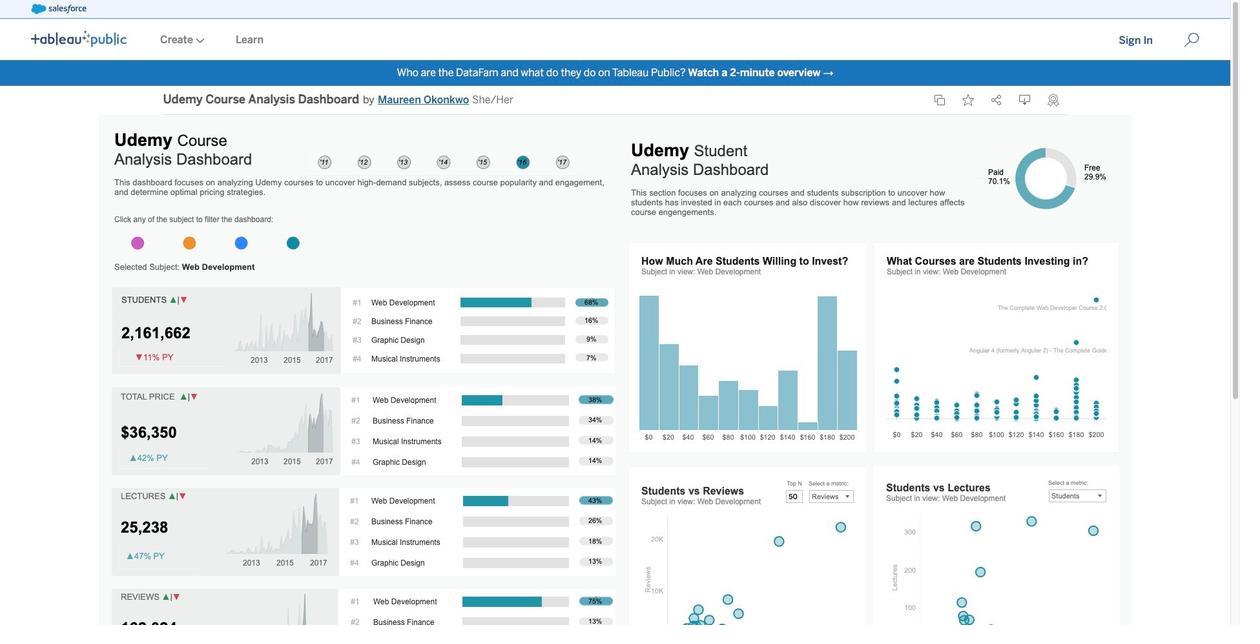 Task type: describe. For each thing, give the bounding box(es) containing it.
salesforce logo image
[[31, 4, 86, 14]]

make a copy image
[[934, 94, 945, 106]]



Task type: locate. For each thing, give the bounding box(es) containing it.
create image
[[193, 38, 205, 43]]

go to search image
[[1169, 32, 1215, 48]]

nominate for viz of the day image
[[1048, 94, 1059, 107]]

favorite button image
[[962, 94, 974, 106]]

logo image
[[31, 30, 127, 47]]



Task type: vqa. For each thing, say whether or not it's contained in the screenshot.
Salesforce Logo
yes



